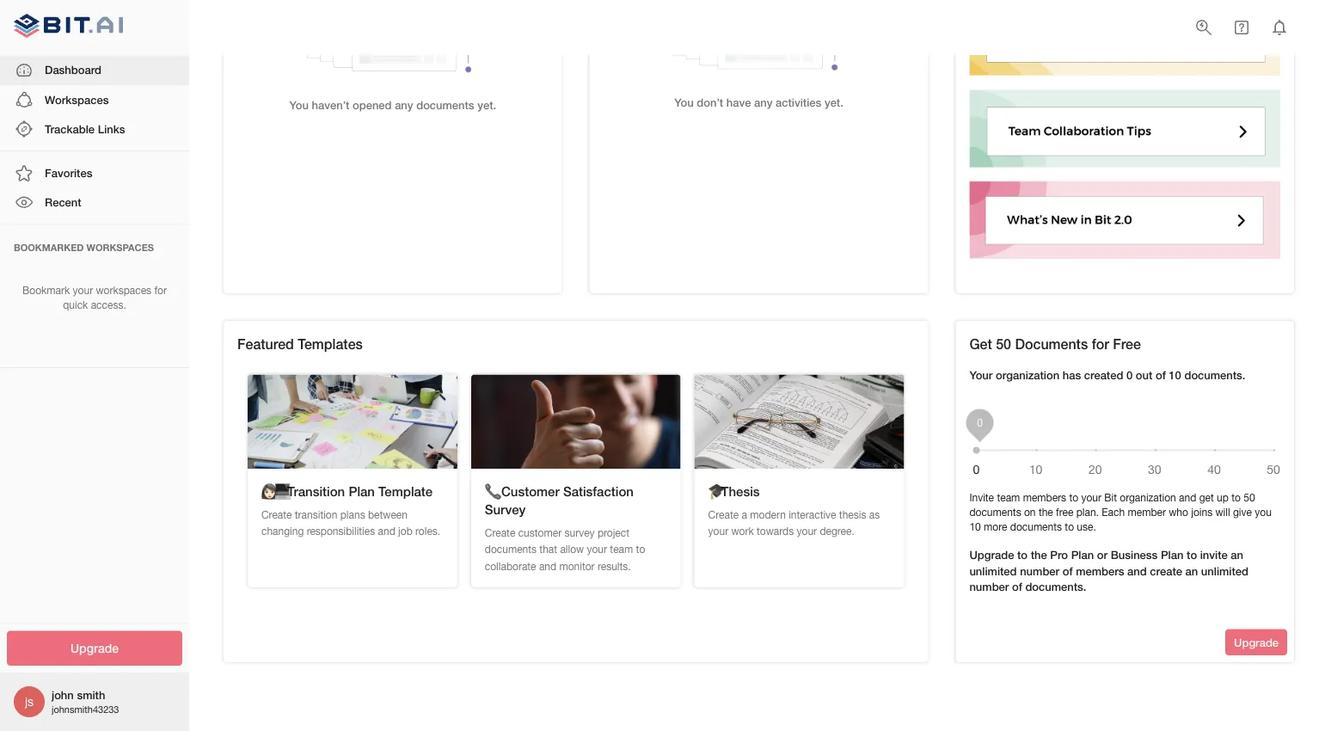 Task type: describe. For each thing, give the bounding box(es) containing it.
to up free on the bottom right
[[1070, 492, 1079, 504]]

changing
[[262, 525, 304, 537]]

your left work
[[709, 525, 729, 537]]

create for 👩🏻💻transition plan template
[[262, 508, 292, 521]]

1 vertical spatial of
[[1063, 564, 1073, 578]]

favorites button
[[0, 158, 189, 188]]

bookmark
[[22, 284, 70, 296]]

documents up more
[[970, 506, 1022, 518]]

template
[[379, 484, 433, 500]]

0 horizontal spatial of
[[1013, 580, 1023, 593]]

0 horizontal spatial plan
[[349, 484, 375, 500]]

your organization has created 0 out of 10 documents.
[[970, 369, 1246, 382]]

0 horizontal spatial upgrade
[[71, 641, 119, 656]]

free
[[1114, 336, 1142, 352]]

1 horizontal spatial upgrade button
[[1226, 629, 1288, 656]]

survey
[[565, 527, 595, 539]]

smith
[[77, 688, 105, 702]]

1 unlimited from the left
[[970, 564, 1017, 578]]

created
[[1085, 369, 1124, 382]]

your
[[970, 369, 993, 382]]

documents right opened
[[417, 98, 475, 112]]

invite
[[970, 492, 995, 504]]

bookmarked
[[14, 242, 84, 253]]

0
[[1127, 369, 1133, 382]]

links
[[98, 122, 125, 136]]

more
[[984, 520, 1008, 532]]

1 horizontal spatial plan
[[1072, 549, 1095, 562]]

1 vertical spatial number
[[970, 580, 1010, 593]]

you for you don't have any activities yet.
[[675, 96, 694, 109]]

get
[[970, 336, 993, 352]]

plans
[[340, 508, 365, 521]]

access.
[[91, 299, 126, 311]]

to down free on the bottom right
[[1065, 520, 1075, 532]]

any for activities
[[755, 96, 773, 109]]

plan.
[[1077, 506, 1100, 518]]

out
[[1136, 369, 1153, 382]]

dashboard
[[45, 63, 102, 77]]

create a modern interactive thesis as your work towards your degree.
[[709, 508, 880, 537]]

📞
[[485, 484, 498, 500]]

that
[[540, 543, 558, 555]]

1 horizontal spatial number
[[1021, 564, 1060, 578]]

👩🏻💻transition
[[262, 484, 345, 500]]

📞 customer satisfaction survey
[[485, 484, 634, 518]]

🎓thesis
[[709, 484, 760, 500]]

organization inside invite team members to your bit organization and get up to 50 documents on the free plan. each member who joins will give you 10 more documents to use.
[[1121, 492, 1177, 504]]

on
[[1025, 506, 1036, 518]]

10 inside invite team members to your bit organization and get up to 50 documents on the free plan. each member who joins will give you 10 more documents to use.
[[970, 520, 982, 532]]

documents down on
[[1011, 520, 1063, 532]]

to inside create customer survey project documents that allow your team to collaborate and monitor results.
[[636, 543, 646, 555]]

customer
[[502, 484, 560, 500]]

your down interactive
[[797, 525, 817, 537]]

create for 📞 customer satisfaction survey
[[485, 527, 516, 539]]

1 horizontal spatial documents.
[[1185, 369, 1246, 382]]

documents
[[1016, 336, 1089, 352]]

survey
[[485, 502, 526, 518]]

monitor
[[560, 560, 595, 572]]

roles.
[[416, 525, 441, 537]]

customer
[[519, 527, 562, 539]]

business
[[1111, 549, 1158, 562]]

use.
[[1078, 520, 1097, 532]]

give
[[1234, 506, 1253, 518]]

recent
[[45, 196, 81, 209]]

create transition plans between changing responsibilities and job roles.
[[262, 508, 441, 537]]

john
[[52, 688, 74, 702]]

team inside create customer survey project documents that allow your team to collaborate and monitor results.
[[610, 543, 633, 555]]

trackable links button
[[0, 114, 189, 144]]

project
[[598, 527, 630, 539]]

the inside invite team members to your bit organization and get up to 50 documents on the free plan. each member who joins will give you 10 more documents to use.
[[1039, 506, 1054, 518]]

to left the invite
[[1187, 549, 1198, 562]]

bit
[[1105, 492, 1118, 504]]

joins
[[1192, 506, 1213, 518]]

responsibilities
[[307, 525, 375, 537]]

favorites
[[45, 166, 92, 180]]

up
[[1218, 492, 1229, 504]]

recent button
[[0, 188, 189, 217]]

trackable links
[[45, 122, 125, 136]]

who
[[1170, 506, 1189, 518]]

2 horizontal spatial of
[[1156, 369, 1166, 382]]

and inside invite team members to your bit organization and get up to 50 documents on the free plan. each member who joins will give you 10 more documents to use.
[[1180, 492, 1197, 504]]

yet. for you haven't opened any documents yet.
[[478, 98, 497, 112]]

2 unlimited from the left
[[1202, 564, 1249, 578]]

create customer survey project documents that allow your team to collaborate and monitor results.
[[485, 527, 646, 572]]



Task type: locate. For each thing, give the bounding box(es) containing it.
for
[[154, 284, 167, 296], [1092, 336, 1110, 352]]

2 horizontal spatial plan
[[1162, 549, 1184, 562]]

👩🏻💻transition plan template image
[[248, 375, 458, 469]]

don't
[[697, 96, 724, 109]]

any right opened
[[395, 98, 413, 112]]

as
[[870, 508, 880, 521]]

0 vertical spatial members
[[1024, 492, 1067, 504]]

1 horizontal spatial unlimited
[[1202, 564, 1249, 578]]

0 vertical spatial number
[[1021, 564, 1060, 578]]

will
[[1216, 506, 1231, 518]]

haven't
[[312, 98, 350, 112]]

0 horizontal spatial organization
[[996, 369, 1060, 382]]

or
[[1098, 549, 1108, 562]]

0 horizontal spatial documents.
[[1026, 580, 1087, 593]]

members inside invite team members to your bit organization and get up to 50 documents on the free plan. each member who joins will give you 10 more documents to use.
[[1024, 492, 1067, 504]]

featured templates
[[237, 336, 363, 352]]

you left don't
[[675, 96, 694, 109]]

an right create
[[1186, 564, 1199, 578]]

modern
[[751, 508, 786, 521]]

between
[[368, 508, 408, 521]]

1 horizontal spatial any
[[755, 96, 773, 109]]

1 vertical spatial team
[[610, 543, 633, 555]]

and up who
[[1180, 492, 1197, 504]]

0 vertical spatial 50
[[997, 336, 1012, 352]]

50 right "get"
[[997, 336, 1012, 352]]

your inside invite team members to your bit organization and get up to 50 documents on the free plan. each member who joins will give you 10 more documents to use.
[[1082, 492, 1102, 504]]

unlimited
[[970, 564, 1017, 578], [1202, 564, 1249, 578]]

towards
[[757, 525, 794, 537]]

your inside bookmark your workspaces for quick access.
[[73, 284, 93, 296]]

get 50 documents for free
[[970, 336, 1142, 352]]

team
[[998, 492, 1021, 504], [610, 543, 633, 555]]

bookmarked workspaces
[[14, 242, 154, 253]]

create inside create customer survey project documents that allow your team to collaborate and monitor results.
[[485, 527, 516, 539]]

member
[[1128, 506, 1167, 518]]

1 vertical spatial organization
[[1121, 492, 1177, 504]]

for right workspaces
[[154, 284, 167, 296]]

create
[[1151, 564, 1183, 578]]

0 horizontal spatial members
[[1024, 492, 1067, 504]]

pro
[[1051, 549, 1069, 562]]

an right the invite
[[1232, 549, 1244, 562]]

1 vertical spatial an
[[1186, 564, 1199, 578]]

interactive
[[789, 508, 837, 521]]

any right have
[[755, 96, 773, 109]]

0 horizontal spatial team
[[610, 543, 633, 555]]

workspaces
[[96, 284, 152, 296]]

members down the 'or'
[[1077, 564, 1125, 578]]

workspaces
[[86, 242, 154, 253]]

plan left the 'or'
[[1072, 549, 1095, 562]]

your up quick
[[73, 284, 93, 296]]

to right 'up'
[[1232, 492, 1241, 504]]

quick
[[63, 299, 88, 311]]

to left pro
[[1018, 549, 1028, 562]]

50 inside invite team members to your bit organization and get up to 50 documents on the free plan. each member who joins will give you 10 more documents to use.
[[1244, 492, 1256, 504]]

0 horizontal spatial you
[[290, 98, 309, 112]]

job
[[398, 525, 413, 537]]

1 horizontal spatial members
[[1077, 564, 1125, 578]]

1 vertical spatial 50
[[1244, 492, 1256, 504]]

your up the "plan." at the right bottom of the page
[[1082, 492, 1102, 504]]

0 horizontal spatial an
[[1186, 564, 1199, 578]]

and
[[1180, 492, 1197, 504], [378, 525, 396, 537], [539, 560, 557, 572], [1128, 564, 1148, 578]]

1 vertical spatial 10
[[970, 520, 982, 532]]

documents. down pro
[[1026, 580, 1087, 593]]

1 horizontal spatial team
[[998, 492, 1021, 504]]

0 horizontal spatial number
[[970, 580, 1010, 593]]

0 horizontal spatial create
[[262, 508, 292, 521]]

your inside create customer survey project documents that allow your team to collaborate and monitor results.
[[587, 543, 607, 555]]

0 vertical spatial the
[[1039, 506, 1054, 518]]

workspaces
[[45, 93, 109, 106]]

0 horizontal spatial upgrade button
[[7, 631, 182, 666]]

and inside create customer survey project documents that allow your team to collaborate and monitor results.
[[539, 560, 557, 572]]

create up changing
[[262, 508, 292, 521]]

number
[[1021, 564, 1060, 578], [970, 580, 1010, 593]]

team up results.
[[610, 543, 633, 555]]

create inside create a modern interactive thesis as your work towards your degree.
[[709, 508, 739, 521]]

upgrade to the pro plan or business plan to invite an unlimited number of members and create an unlimited number of documents.
[[970, 549, 1249, 593]]

0 horizontal spatial for
[[154, 284, 167, 296]]

and down business
[[1128, 564, 1148, 578]]

upgrade
[[970, 549, 1015, 562], [1235, 636, 1280, 649], [71, 641, 119, 656]]

and inside the create transition plans between changing responsibilities and job roles.
[[378, 525, 396, 537]]

1 horizontal spatial organization
[[1121, 492, 1177, 504]]

degree.
[[820, 525, 855, 537]]

50
[[997, 336, 1012, 352], [1244, 492, 1256, 504]]

📞 customer satisfaction survey image
[[471, 375, 681, 469]]

0 vertical spatial team
[[998, 492, 1021, 504]]

create for 🎓thesis
[[709, 508, 739, 521]]

transition
[[295, 508, 338, 521]]

allow
[[560, 543, 584, 555]]

10 right out
[[1170, 369, 1182, 382]]

1 horizontal spatial upgrade
[[970, 549, 1015, 562]]

yet. for you don't have any activities yet.
[[825, 96, 844, 109]]

yet.
[[825, 96, 844, 109], [478, 98, 497, 112]]

50 up give
[[1244, 492, 1256, 504]]

bookmark your workspaces for quick access.
[[22, 284, 167, 311]]

number down more
[[970, 580, 1010, 593]]

you for you haven't opened any documents yet.
[[290, 98, 309, 112]]

documents. right out
[[1185, 369, 1246, 382]]

1 horizontal spatial you
[[675, 96, 694, 109]]

10 left more
[[970, 520, 982, 532]]

any
[[755, 96, 773, 109], [395, 98, 413, 112]]

10
[[1170, 369, 1182, 382], [970, 520, 982, 532]]

free
[[1057, 506, 1074, 518]]

js
[[25, 695, 34, 709]]

0 horizontal spatial 10
[[970, 520, 982, 532]]

1 horizontal spatial 10
[[1170, 369, 1182, 382]]

activities
[[776, 96, 822, 109]]

your down project
[[587, 543, 607, 555]]

of
[[1156, 369, 1166, 382], [1063, 564, 1073, 578], [1013, 580, 1023, 593]]

0 vertical spatial documents.
[[1185, 369, 1246, 382]]

dashboard button
[[0, 56, 189, 85]]

templates
[[298, 336, 363, 352]]

collaborate
[[485, 560, 537, 572]]

documents
[[417, 98, 475, 112], [970, 506, 1022, 518], [1011, 520, 1063, 532], [485, 543, 537, 555]]

the left pro
[[1031, 549, 1048, 562]]

members
[[1024, 492, 1067, 504], [1077, 564, 1125, 578]]

documents inside create customer survey project documents that allow your team to collaborate and monitor results.
[[485, 543, 537, 555]]

0 vertical spatial 10
[[1170, 369, 1182, 382]]

1 vertical spatial documents.
[[1026, 580, 1087, 593]]

👩🏻💻transition plan template
[[262, 484, 433, 500]]

organization down documents
[[996, 369, 1060, 382]]

members up on
[[1024, 492, 1067, 504]]

create down survey
[[485, 527, 516, 539]]

invite team members to your bit organization and get up to 50 documents on the free plan. each member who joins will give you 10 more documents to use.
[[970, 492, 1272, 532]]

opened
[[353, 98, 392, 112]]

🎓thesis image
[[695, 375, 905, 469]]

for for documents
[[1092, 336, 1110, 352]]

number down pro
[[1021, 564, 1060, 578]]

the right on
[[1039, 506, 1054, 518]]

you
[[675, 96, 694, 109], [290, 98, 309, 112]]

your
[[73, 284, 93, 296], [1082, 492, 1102, 504], [709, 525, 729, 537], [797, 525, 817, 537], [587, 543, 607, 555]]

you left "haven't"
[[290, 98, 309, 112]]

has
[[1063, 369, 1082, 382]]

0 vertical spatial for
[[154, 284, 167, 296]]

1 horizontal spatial 50
[[1244, 492, 1256, 504]]

0 horizontal spatial yet.
[[478, 98, 497, 112]]

you don't have any activities yet.
[[675, 96, 844, 109]]

and down that at the left of the page
[[539, 560, 557, 572]]

results.
[[598, 560, 631, 572]]

john smith johnsmith43233
[[52, 688, 119, 715]]

0 vertical spatial of
[[1156, 369, 1166, 382]]

1 vertical spatial for
[[1092, 336, 1110, 352]]

organization up member
[[1121, 492, 1177, 504]]

an
[[1232, 549, 1244, 562], [1186, 564, 1199, 578]]

0 horizontal spatial 50
[[997, 336, 1012, 352]]

you
[[1256, 506, 1272, 518]]

0 horizontal spatial unlimited
[[970, 564, 1017, 578]]

upgrade inside upgrade to the pro plan or business plan to invite an unlimited number of members and create an unlimited number of documents.
[[970, 549, 1015, 562]]

0 vertical spatial an
[[1232, 549, 1244, 562]]

organization
[[996, 369, 1060, 382], [1121, 492, 1177, 504]]

satisfaction
[[563, 484, 634, 500]]

unlimited down the invite
[[1202, 564, 1249, 578]]

1 vertical spatial the
[[1031, 549, 1048, 562]]

plan up plans
[[349, 484, 375, 500]]

1 horizontal spatial yet.
[[825, 96, 844, 109]]

1 horizontal spatial for
[[1092, 336, 1110, 352]]

0 horizontal spatial any
[[395, 98, 413, 112]]

1 horizontal spatial of
[[1063, 564, 1073, 578]]

documents up collaborate on the left of the page
[[485, 543, 537, 555]]

thesis
[[840, 508, 867, 521]]

work
[[732, 525, 754, 537]]

and inside upgrade to the pro plan or business plan to invite an unlimited number of members and create an unlimited number of documents.
[[1128, 564, 1148, 578]]

members inside upgrade to the pro plan or business plan to invite an unlimited number of members and create an unlimited number of documents.
[[1077, 564, 1125, 578]]

create left a
[[709, 508, 739, 521]]

1 vertical spatial members
[[1077, 564, 1125, 578]]

1 horizontal spatial an
[[1232, 549, 1244, 562]]

1 horizontal spatial create
[[485, 527, 516, 539]]

for for workspaces
[[154, 284, 167, 296]]

any for documents
[[395, 98, 413, 112]]

team right the invite
[[998, 492, 1021, 504]]

for inside bookmark your workspaces for quick access.
[[154, 284, 167, 296]]

2 vertical spatial of
[[1013, 580, 1023, 593]]

create inside the create transition plans between changing responsibilities and job roles.
[[262, 508, 292, 521]]

and down between
[[378, 525, 396, 537]]

have
[[727, 96, 751, 109]]

plan up create
[[1162, 549, 1184, 562]]

workspaces button
[[0, 85, 189, 114]]

featured
[[237, 336, 294, 352]]

documents. inside upgrade to the pro plan or business plan to invite an unlimited number of members and create an unlimited number of documents.
[[1026, 580, 1087, 593]]

2 horizontal spatial create
[[709, 508, 739, 521]]

unlimited down more
[[970, 564, 1017, 578]]

johnsmith43233
[[52, 704, 119, 715]]

for left free
[[1092, 336, 1110, 352]]

to right the allow at the left bottom of page
[[636, 543, 646, 555]]

the inside upgrade to the pro plan or business plan to invite an unlimited number of members and create an unlimited number of documents.
[[1031, 549, 1048, 562]]

2 horizontal spatial upgrade
[[1235, 636, 1280, 649]]

trackable
[[45, 122, 95, 136]]

each
[[1102, 506, 1126, 518]]

upgrade button
[[1226, 629, 1288, 656], [7, 631, 182, 666]]

get
[[1200, 492, 1215, 504]]

team inside invite team members to your bit organization and get up to 50 documents on the free plan. each member who joins will give you 10 more documents to use.
[[998, 492, 1021, 504]]

0 vertical spatial organization
[[996, 369, 1060, 382]]

a
[[742, 508, 748, 521]]



Task type: vqa. For each thing, say whether or not it's contained in the screenshot.
understands at top
no



